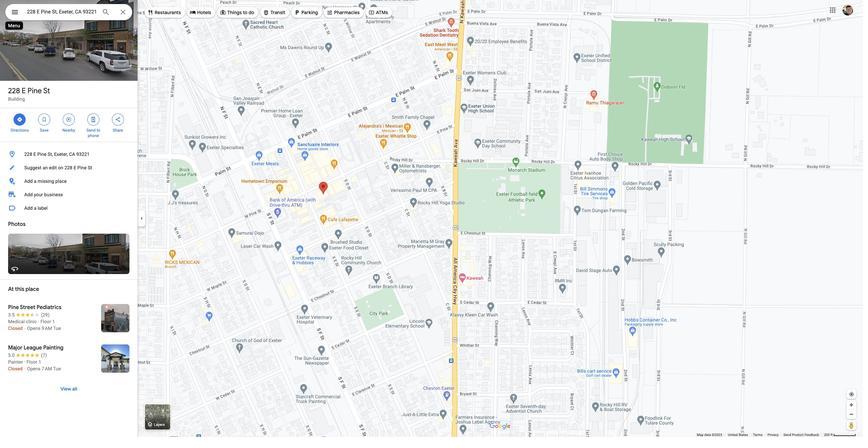 Task type: describe. For each thing, give the bounding box(es) containing it.
medical
[[8, 319, 25, 325]]

united states button
[[728, 433, 748, 438]]


[[294, 9, 300, 16]]

terms
[[753, 434, 763, 437]]

200 ft button
[[824, 434, 856, 437]]

view all button
[[54, 381, 84, 397]]

add for add a missing place
[[24, 179, 33, 184]]

map
[[697, 434, 704, 437]]

phone
[[88, 134, 99, 138]]

restaurants
[[155, 9, 181, 16]]

major league painting
[[8, 345, 64, 352]]


[[220, 9, 226, 16]]

e for st
[[22, 86, 26, 96]]

st inside button
[[88, 165, 92, 171]]

view all
[[61, 386, 77, 392]]

footer inside google maps element
[[697, 433, 824, 438]]

parking
[[301, 9, 318, 16]]

place inside button
[[55, 179, 67, 184]]

pine street pediatrics
[[8, 304, 61, 311]]

on
[[58, 165, 63, 171]]

to inside  things to do
[[243, 9, 247, 16]]

pediatrics
[[37, 304, 61, 311]]

200
[[824, 434, 830, 437]]

transit
[[270, 9, 285, 16]]

united states
[[728, 434, 748, 437]]

add a label
[[24, 206, 48, 211]]

floor inside medical clinic · floor 1 closed ⋅ opens 9 am tue
[[40, 319, 51, 325]]

93221
[[76, 152, 90, 157]]

ca
[[69, 152, 75, 157]]

add a label button
[[0, 202, 138, 215]]

3.5
[[8, 313, 15, 318]]

 pharmacies
[[327, 9, 360, 16]]

actions for 228 e pine st region
[[0, 108, 138, 142]]


[[17, 116, 23, 123]]

privacy
[[768, 434, 779, 437]]

label
[[38, 206, 48, 211]]

zoom in image
[[849, 403, 854, 408]]

business
[[44, 192, 63, 198]]

add a missing place button
[[0, 175, 138, 188]]

(29)
[[41, 313, 49, 318]]

clinic
[[26, 319, 37, 325]]

an
[[43, 165, 48, 171]]


[[11, 7, 19, 17]]

add a missing place
[[24, 179, 67, 184]]

google maps element
[[0, 0, 863, 438]]

suggest an edit on 228 e pine st
[[24, 165, 92, 171]]

major
[[8, 345, 22, 352]]


[[90, 116, 96, 123]]

 atms
[[368, 9, 388, 16]]

layers
[[154, 423, 165, 428]]

5.0 stars 7 reviews image
[[8, 352, 47, 359]]

pine inside button
[[77, 165, 87, 171]]

228 for st,
[[24, 152, 32, 157]]

pine up 3.5
[[8, 304, 19, 311]]

data
[[704, 434, 711, 437]]

 restaurants
[[147, 9, 181, 16]]

pharmacies
[[334, 9, 360, 16]]

things
[[227, 9, 242, 16]]

228 e pine st main content
[[0, 0, 138, 438]]

 parking
[[294, 9, 318, 16]]

your
[[34, 192, 43, 198]]

add your business link
[[0, 188, 138, 202]]

street
[[20, 304, 35, 311]]


[[263, 9, 269, 16]]

united
[[728, 434, 738, 437]]

show street view coverage image
[[847, 421, 856, 431]]

terms button
[[753, 433, 763, 438]]

228 e pine st, exeter, ca 93221 button
[[0, 148, 138, 161]]

google account: ben chafik  
(ben.chafik@adept.ai) image
[[843, 5, 853, 15]]

⋅ inside medical clinic · floor 1 closed ⋅ opens 9 am tue
[[24, 326, 26, 331]]

opens inside painter · floor 1 closed ⋅ opens 7 am tue
[[27, 366, 40, 372]]

send product feedback
[[784, 434, 819, 437]]

opens inside medical clinic · floor 1 closed ⋅ opens 9 am tue
[[27, 326, 40, 331]]


[[66, 116, 72, 123]]

privacy button
[[768, 433, 779, 438]]

· inside painter · floor 1 closed ⋅ opens 7 am tue
[[24, 360, 25, 365]]

©2023
[[712, 434, 722, 437]]

at
[[8, 286, 14, 293]]

pine inside "button"
[[37, 152, 46, 157]]



Task type: locate. For each thing, give the bounding box(es) containing it.
0 vertical spatial ·
[[38, 319, 39, 325]]

2 horizontal spatial e
[[74, 165, 76, 171]]

painter
[[8, 360, 23, 365]]

share
[[113, 128, 123, 133]]

1 a from the top
[[34, 179, 36, 184]]

7 am
[[42, 366, 52, 372]]

this
[[15, 286, 24, 293]]

tue
[[53, 326, 61, 331], [53, 366, 61, 372]]

1 horizontal spatial 228
[[24, 152, 32, 157]]

painting
[[43, 345, 64, 352]]

⋅ inside painter · floor 1 closed ⋅ opens 7 am tue
[[24, 366, 26, 372]]

closed down 'painter'
[[8, 366, 23, 372]]

0 vertical spatial 228
[[8, 86, 20, 96]]

edit
[[49, 165, 57, 171]]

· inside medical clinic · floor 1 closed ⋅ opens 9 am tue
[[38, 319, 39, 325]]

zoom out image
[[849, 412, 854, 417]]

all
[[72, 386, 77, 392]]

product
[[792, 434, 804, 437]]

(7)
[[41, 353, 47, 358]]

suggest
[[24, 165, 41, 171]]

1 vertical spatial tue
[[53, 366, 61, 372]]

1 horizontal spatial floor
[[40, 319, 51, 325]]

medical clinic · floor 1 closed ⋅ opens 9 am tue
[[8, 319, 61, 331]]

3 add from the top
[[24, 206, 33, 211]]

3.5 stars 29 reviews image
[[8, 312, 49, 319]]


[[190, 9, 196, 16]]

0 horizontal spatial 1
[[38, 360, 41, 365]]

pine down the 93221
[[77, 165, 87, 171]]

0 horizontal spatial floor
[[27, 360, 37, 365]]

1 vertical spatial ·
[[24, 360, 25, 365]]

1 vertical spatial e
[[33, 152, 36, 157]]

opens
[[27, 326, 40, 331], [27, 366, 40, 372]]

1 vertical spatial add
[[24, 192, 33, 198]]

1 inside painter · floor 1 closed ⋅ opens 7 am tue
[[38, 360, 41, 365]]

0 horizontal spatial ·
[[24, 360, 25, 365]]

league
[[24, 345, 42, 352]]

1 vertical spatial st
[[88, 165, 92, 171]]

2 vertical spatial e
[[74, 165, 76, 171]]

0 horizontal spatial st
[[43, 86, 50, 96]]

2 tue from the top
[[53, 366, 61, 372]]

1 horizontal spatial st
[[88, 165, 92, 171]]

pine up 
[[28, 86, 42, 96]]

 things to do
[[220, 9, 254, 16]]

save
[[40, 128, 49, 133]]

1
[[52, 319, 55, 325], [38, 360, 41, 365]]

at this place
[[8, 286, 39, 293]]

1 horizontal spatial to
[[243, 9, 247, 16]]

floor down the 5.0 stars 7 reviews 'image' at the bottom of page
[[27, 360, 37, 365]]

0 vertical spatial a
[[34, 179, 36, 184]]

1 horizontal spatial e
[[33, 152, 36, 157]]

add left label
[[24, 206, 33, 211]]

200 ft
[[824, 434, 833, 437]]

e for st,
[[33, 152, 36, 157]]

atms
[[376, 9, 388, 16]]

closed inside painter · floor 1 closed ⋅ opens 7 am tue
[[8, 366, 23, 372]]

e inside button
[[74, 165, 76, 171]]

show your location image
[[849, 392, 855, 398]]

 hotels
[[190, 9, 211, 16]]

1 vertical spatial ⋅
[[24, 366, 26, 372]]

2 add from the top
[[24, 192, 33, 198]]

 transit
[[263, 9, 285, 16]]

228 for st
[[8, 86, 20, 96]]

e up suggest
[[33, 152, 36, 157]]

2 a from the top
[[34, 206, 36, 211]]

footer
[[697, 433, 824, 438]]

feedback
[[805, 434, 819, 437]]

0 horizontal spatial place
[[26, 286, 39, 293]]

0 vertical spatial send
[[86, 128, 96, 133]]

9 am
[[42, 326, 52, 331]]

to inside send to phone
[[97, 128, 100, 133]]

send for send product feedback
[[784, 434, 791, 437]]

add for add your business
[[24, 192, 33, 198]]

st
[[43, 86, 50, 96], [88, 165, 92, 171]]

2 horizontal spatial 228
[[64, 165, 72, 171]]

place right this
[[26, 286, 39, 293]]

a left missing
[[34, 179, 36, 184]]

e down "ca"
[[74, 165, 76, 171]]

228 inside "button"
[[24, 152, 32, 157]]

1 inside medical clinic · floor 1 closed ⋅ opens 9 am tue
[[52, 319, 55, 325]]

map data ©2023
[[697, 434, 723, 437]]

place down on
[[55, 179, 67, 184]]

2 ⋅ from the top
[[24, 366, 26, 372]]

 button
[[5, 4, 24, 22]]

1 vertical spatial floor
[[27, 360, 37, 365]]

tue right 9 am at left bottom
[[53, 326, 61, 331]]

ft
[[831, 434, 833, 437]]

e inside "button"
[[33, 152, 36, 157]]

e up building
[[22, 86, 26, 96]]

1 vertical spatial a
[[34, 206, 36, 211]]

⋅ down medical
[[24, 326, 26, 331]]

place
[[55, 179, 67, 184], [26, 286, 39, 293]]

0 vertical spatial place
[[55, 179, 67, 184]]

0 vertical spatial tue
[[53, 326, 61, 331]]

building
[[8, 96, 25, 102]]

tue inside painter · floor 1 closed ⋅ opens 7 am tue
[[53, 366, 61, 372]]

1 vertical spatial 1
[[38, 360, 41, 365]]

send left the product
[[784, 434, 791, 437]]

0 horizontal spatial e
[[22, 86, 26, 96]]

228 up building
[[8, 86, 20, 96]]

1 closed from the top
[[8, 326, 23, 331]]

states
[[738, 434, 748, 437]]

0 vertical spatial to
[[243, 9, 247, 16]]


[[115, 116, 121, 123]]

painter · floor 1 closed ⋅ opens 7 am tue
[[8, 360, 61, 372]]

2 vertical spatial 228
[[64, 165, 72, 171]]

opens left 7 am
[[27, 366, 40, 372]]

1 add from the top
[[24, 179, 33, 184]]

tue right 7 am
[[53, 366, 61, 372]]

st,
[[48, 152, 53, 157]]

opens down "clinic"
[[27, 326, 40, 331]]

1 opens from the top
[[27, 326, 40, 331]]

0 vertical spatial e
[[22, 86, 26, 96]]

0 horizontal spatial 228
[[8, 86, 20, 96]]

2 vertical spatial add
[[24, 206, 33, 211]]

hotels
[[197, 9, 211, 16]]

·
[[38, 319, 39, 325], [24, 360, 25, 365]]

1 down "pediatrics"
[[52, 319, 55, 325]]

closed inside medical clinic · floor 1 closed ⋅ opens 9 am tue
[[8, 326, 23, 331]]

0 vertical spatial add
[[24, 179, 33, 184]]

send
[[86, 128, 96, 133], [784, 434, 791, 437]]

228 e pine st building
[[8, 86, 50, 102]]

footer containing map data ©2023
[[697, 433, 824, 438]]

send for send to phone
[[86, 128, 96, 133]]

nearby
[[62, 128, 75, 133]]

to up 'phone'
[[97, 128, 100, 133]]

send inside send to phone
[[86, 128, 96, 133]]


[[368, 9, 375, 16]]

228 right on
[[64, 165, 72, 171]]

228 E Pine St, Exeter, CA 93221 field
[[5, 4, 132, 20]]

to
[[243, 9, 247, 16], [97, 128, 100, 133]]

suggest an edit on 228 e pine st button
[[0, 161, 138, 175]]

send inside button
[[784, 434, 791, 437]]

⋅ down the 5.0 stars 7 reviews 'image' at the bottom of page
[[24, 366, 26, 372]]

do
[[249, 9, 254, 16]]

1 horizontal spatial send
[[784, 434, 791, 437]]

0 vertical spatial floor
[[40, 319, 51, 325]]

send product feedback button
[[784, 433, 819, 438]]

⋅
[[24, 326, 26, 331], [24, 366, 26, 372]]

1 vertical spatial send
[[784, 434, 791, 437]]

floor inside painter · floor 1 closed ⋅ opens 7 am tue
[[27, 360, 37, 365]]

 search field
[[5, 4, 132, 22]]

st up 
[[43, 86, 50, 96]]

1 vertical spatial 228
[[24, 152, 32, 157]]

missing
[[38, 179, 54, 184]]

228 e pine st, exeter, ca 93221
[[24, 152, 90, 157]]

closed
[[8, 326, 23, 331], [8, 366, 23, 372]]

1 ⋅ from the top
[[24, 326, 26, 331]]

0 vertical spatial closed
[[8, 326, 23, 331]]

0 vertical spatial ⋅
[[24, 326, 26, 331]]

add down suggest
[[24, 179, 33, 184]]

add your business
[[24, 192, 63, 198]]

· down the 5.0 stars 7 reviews 'image' at the bottom of page
[[24, 360, 25, 365]]

1 vertical spatial closed
[[8, 366, 23, 372]]

0 vertical spatial 1
[[52, 319, 55, 325]]

· right "clinic"
[[38, 319, 39, 325]]

228 inside 228 e pine st building
[[8, 86, 20, 96]]

0 vertical spatial opens
[[27, 326, 40, 331]]

add left your
[[24, 192, 33, 198]]


[[327, 9, 333, 16]]

pine
[[28, 86, 42, 96], [37, 152, 46, 157], [77, 165, 87, 171], [8, 304, 19, 311]]

a for label
[[34, 206, 36, 211]]

directions
[[11, 128, 29, 133]]

1 horizontal spatial ·
[[38, 319, 39, 325]]

1 vertical spatial place
[[26, 286, 39, 293]]

none field inside 228 e pine st, exeter, ca 93221 field
[[27, 8, 96, 16]]

2 opens from the top
[[27, 366, 40, 372]]

1 vertical spatial opens
[[27, 366, 40, 372]]

closed down medical
[[8, 326, 23, 331]]

0 horizontal spatial send
[[86, 128, 96, 133]]

228 up suggest
[[24, 152, 32, 157]]

a left label
[[34, 206, 36, 211]]

1 horizontal spatial place
[[55, 179, 67, 184]]

st down the 93221
[[88, 165, 92, 171]]

5.0
[[8, 353, 15, 358]]

228
[[8, 86, 20, 96], [24, 152, 32, 157], [64, 165, 72, 171]]

2 closed from the top
[[8, 366, 23, 372]]

None field
[[27, 8, 96, 16]]


[[41, 116, 47, 123]]

photos
[[8, 221, 26, 228]]

send up 'phone'
[[86, 128, 96, 133]]

exeter,
[[54, 152, 68, 157]]

st inside 228 e pine st building
[[43, 86, 50, 96]]

pine inside 228 e pine st building
[[28, 86, 42, 96]]

1 tue from the top
[[53, 326, 61, 331]]

1 horizontal spatial 1
[[52, 319, 55, 325]]

pine left st,
[[37, 152, 46, 157]]

0 vertical spatial st
[[43, 86, 50, 96]]

floor down (29)
[[40, 319, 51, 325]]

send to phone
[[86, 128, 100, 138]]

add for add a label
[[24, 206, 33, 211]]

collapse side panel image
[[138, 215, 145, 223]]

a for missing
[[34, 179, 36, 184]]

228 inside button
[[64, 165, 72, 171]]

1 vertical spatial to
[[97, 128, 100, 133]]

to left do
[[243, 9, 247, 16]]

tue inside medical clinic · floor 1 closed ⋅ opens 9 am tue
[[53, 326, 61, 331]]

1 down (7)
[[38, 360, 41, 365]]

0 horizontal spatial to
[[97, 128, 100, 133]]

e inside 228 e pine st building
[[22, 86, 26, 96]]



Task type: vqa. For each thing, say whether or not it's contained in the screenshot.


